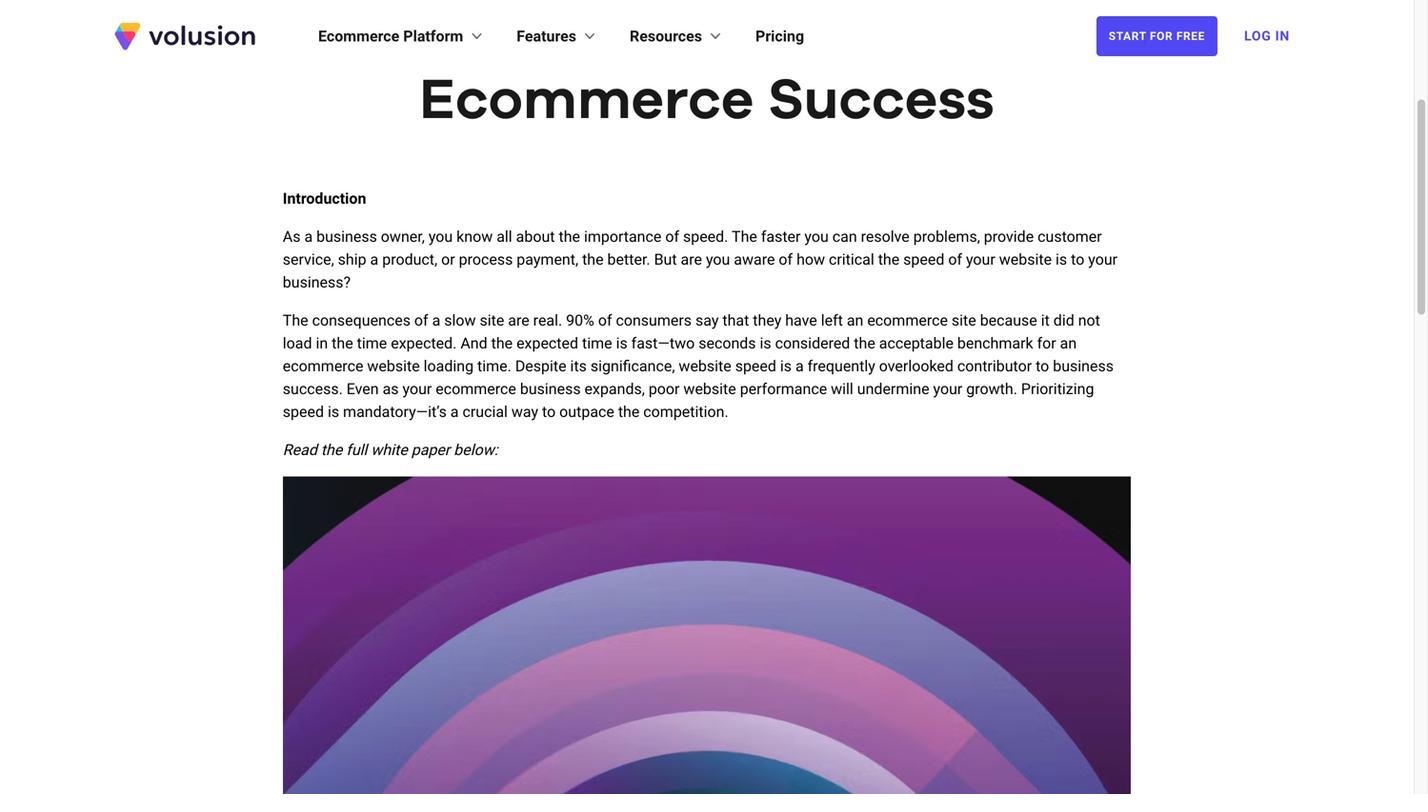 Task type: describe. For each thing, give the bounding box(es) containing it.
or
[[441, 251, 455, 269]]

are inside as a business owner, you know all about the importance of speed. the faster you can resolve problems, provide customer service, ship a product, or process payment, the better. but are you aware of how critical the speed of your website is to your business?
[[681, 251, 702, 269]]

resolve
[[861, 228, 910, 246]]

as a business owner, you know all about the importance of speed. the faster you can resolve problems, provide customer service, ship a product, or process payment, the better. but are you aware of how critical the speed of your website is to your business?
[[283, 228, 1118, 292]]

faster
[[761, 228, 801, 246]]

read
[[283, 441, 317, 459]]

the up time.
[[491, 334, 513, 353]]

platform
[[403, 27, 463, 45]]

because
[[980, 312, 1038, 330]]

load
[[283, 334, 312, 353]]

aware
[[734, 251, 775, 269]]

pricing link
[[756, 25, 804, 48]]

understanding the effect of web performance for ecommerce success
[[354, 0, 1060, 130]]

prioritizing
[[1021, 380, 1094, 398]]

as
[[383, 380, 399, 398]]

read the full white paper below:
[[283, 441, 498, 459]]

despite
[[515, 357, 567, 375]]

even
[[347, 380, 379, 398]]

pricing
[[756, 27, 804, 45]]

did
[[1054, 312, 1075, 330]]

is down success.
[[328, 403, 339, 421]]

the down resolve at right
[[878, 251, 900, 269]]

ecommerce inside understanding the effect of web performance for ecommerce success
[[419, 73, 754, 130]]

problems,
[[914, 228, 980, 246]]

web
[[443, 16, 565, 73]]

1 time from the left
[[357, 334, 387, 353]]

customer
[[1038, 228, 1102, 246]]

full
[[346, 441, 367, 459]]

understanding the importance of website performance for ecommerce success image
[[283, 477, 1131, 795]]

left
[[821, 312, 843, 330]]

ship
[[338, 251, 366, 269]]

significance,
[[591, 357, 675, 375]]

90%
[[566, 312, 595, 330]]

2 horizontal spatial you
[[805, 228, 829, 246]]

will
[[831, 380, 854, 398]]

1 horizontal spatial an
[[1060, 334, 1077, 353]]

as
[[283, 228, 301, 246]]

expected.
[[391, 334, 457, 353]]

for inside understanding the effect of web performance for ecommerce success
[[960, 16, 1040, 73]]

the up frequently
[[854, 334, 876, 353]]

overlooked
[[879, 357, 954, 375]]

a left crucial
[[451, 403, 459, 421]]

outpace
[[560, 403, 615, 421]]

start for free
[[1109, 30, 1205, 43]]

can
[[833, 228, 857, 246]]

log in link
[[1233, 15, 1302, 57]]

but
[[654, 251, 677, 269]]

your down overlooked
[[933, 380, 963, 398]]

critical
[[829, 251, 875, 269]]

is up significance,
[[616, 334, 628, 353]]

ecommerce platform button
[[318, 25, 486, 48]]

not
[[1078, 312, 1101, 330]]

loading
[[424, 357, 474, 375]]

features button
[[517, 25, 599, 48]]

service,
[[283, 251, 334, 269]]

poor
[[649, 380, 680, 398]]

growth.
[[967, 380, 1018, 398]]

a left slow
[[432, 312, 441, 330]]

resources button
[[630, 25, 725, 48]]

resources
[[630, 27, 702, 45]]

performance
[[740, 380, 827, 398]]

features
[[517, 27, 577, 45]]

2 vertical spatial ecommerce
[[436, 380, 516, 398]]

2 time from the left
[[582, 334, 612, 353]]

is inside as a business owner, you know all about the importance of speed. the faster you can resolve problems, provide customer service, ship a product, or process payment, the better. but are you aware of how critical the speed of your website is to your business?
[[1056, 251, 1067, 269]]

consequences
[[312, 312, 411, 330]]

way
[[512, 403, 538, 421]]

crucial
[[463, 403, 508, 421]]

business?
[[283, 273, 351, 292]]

speed.
[[683, 228, 728, 246]]

the up payment,
[[559, 228, 580, 246]]

website up competition.
[[684, 380, 736, 398]]

effect
[[893, 0, 1060, 16]]

acceptable
[[879, 334, 954, 353]]

the down expands,
[[618, 403, 640, 421]]

start for free link
[[1097, 16, 1218, 56]]



Task type: vqa. For each thing, say whether or not it's contained in the screenshot.
All Features link
no



Task type: locate. For each thing, give the bounding box(es) containing it.
all
[[497, 228, 512, 246]]

speed inside as a business owner, you know all about the importance of speed. the faster you can resolve problems, provide customer service, ship a product, or process payment, the better. but are you aware of how critical the speed of your website is to your business?
[[904, 251, 945, 269]]

to right the way
[[542, 403, 556, 421]]

free
[[1177, 30, 1205, 43]]

a down the considered
[[796, 357, 804, 375]]

0 horizontal spatial business
[[316, 228, 377, 246]]

have
[[785, 312, 817, 330]]

for
[[960, 16, 1040, 73], [1037, 334, 1057, 353]]

introduction
[[283, 190, 366, 208]]

your down provide
[[966, 251, 996, 269]]

business up prioritizing
[[1053, 357, 1114, 375]]

the up the load
[[283, 312, 308, 330]]

ecommerce down features dropdown button
[[419, 73, 754, 130]]

ecommerce up crucial
[[436, 380, 516, 398]]

speed down problems,
[[904, 251, 945, 269]]

to inside as a business owner, you know all about the importance of speed. the faster you can resolve problems, provide customer service, ship a product, or process payment, the better. but are you aware of how critical the speed of your website is to your business?
[[1071, 251, 1085, 269]]

in
[[1276, 28, 1290, 44]]

of
[[374, 16, 429, 73], [665, 228, 679, 246], [779, 251, 793, 269], [949, 251, 962, 269], [414, 312, 428, 330], [598, 312, 612, 330]]

expected
[[517, 334, 578, 353]]

time.
[[477, 357, 512, 375]]

owner,
[[381, 228, 425, 246]]

an down did
[[1060, 334, 1077, 353]]

it
[[1041, 312, 1050, 330]]

1 horizontal spatial ecommerce
[[436, 380, 516, 398]]

1 horizontal spatial are
[[681, 251, 702, 269]]

log in
[[1245, 28, 1290, 44]]

0 horizontal spatial to
[[542, 403, 556, 421]]

process
[[459, 251, 513, 269]]

1 vertical spatial speed
[[735, 357, 777, 375]]

0 horizontal spatial the
[[283, 312, 308, 330]]

business up ship
[[316, 228, 377, 246]]

site
[[480, 312, 504, 330], [952, 312, 977, 330]]

1 vertical spatial to
[[1036, 357, 1049, 375]]

the inside as a business owner, you know all about the importance of speed. the faster you can resolve problems, provide customer service, ship a product, or process payment, the better. but are you aware of how critical the speed of your website is to your business?
[[732, 228, 757, 246]]

ecommerce up acceptable
[[867, 312, 948, 330]]

1 site from the left
[[480, 312, 504, 330]]

site up benchmark
[[952, 312, 977, 330]]

the inside understanding the effect of web performance for ecommerce success
[[786, 0, 879, 16]]

1 horizontal spatial business
[[520, 380, 581, 398]]

ecommerce
[[867, 312, 948, 330], [283, 357, 363, 375], [436, 380, 516, 398]]

about
[[516, 228, 555, 246]]

1 horizontal spatial speed
[[735, 357, 777, 375]]

you up or
[[429, 228, 453, 246]]

0 vertical spatial business
[[316, 228, 377, 246]]

the right in
[[332, 334, 353, 353]]

fast—two
[[631, 334, 695, 353]]

to down 'customer'
[[1071, 251, 1085, 269]]

frequently
[[808, 357, 876, 375]]

1 horizontal spatial time
[[582, 334, 612, 353]]

1 vertical spatial for
[[1037, 334, 1057, 353]]

0 vertical spatial ecommerce
[[318, 27, 400, 45]]

competition.
[[644, 403, 729, 421]]

success.
[[283, 380, 343, 398]]

ecommerce left platform
[[318, 27, 400, 45]]

is
[[1056, 251, 1067, 269], [616, 334, 628, 353], [760, 334, 772, 353], [780, 357, 792, 375], [328, 403, 339, 421]]

your
[[966, 251, 996, 269], [1089, 251, 1118, 269], [403, 380, 432, 398], [933, 380, 963, 398]]

a right as in the top of the page
[[304, 228, 313, 246]]

understanding
[[354, 0, 772, 16]]

the up the pricing link
[[786, 0, 879, 16]]

2 horizontal spatial business
[[1053, 357, 1114, 375]]

2 vertical spatial to
[[542, 403, 556, 421]]

performance
[[579, 16, 946, 73]]

that
[[723, 312, 749, 330]]

an right left
[[847, 312, 864, 330]]

real.
[[533, 312, 562, 330]]

1 vertical spatial an
[[1060, 334, 1077, 353]]

start
[[1109, 30, 1147, 43]]

1 vertical spatial ecommerce
[[283, 357, 363, 375]]

provide
[[984, 228, 1034, 246]]

2 horizontal spatial ecommerce
[[867, 312, 948, 330]]

ecommerce platform
[[318, 27, 463, 45]]

below:
[[454, 441, 498, 459]]

2 site from the left
[[952, 312, 977, 330]]

know
[[457, 228, 493, 246]]

the consequences of a slow site are real. 90% of consumers say that they have left an ecommerce site because it did not load in the time expected. and the expected time is fast—two seconds is considered the acceptable benchmark for an ecommerce website loading time. despite its significance, website speed is a frequently overlooked contributor to business success. even as your ecommerce business expands, poor website performance will undermine your growth. prioritizing speed is mandatory—it's a crucial way to outpace the competition.
[[283, 312, 1114, 421]]

product,
[[382, 251, 438, 269]]

they
[[753, 312, 782, 330]]

mandatory—it's
[[343, 403, 447, 421]]

to
[[1071, 251, 1085, 269], [1036, 357, 1049, 375], [542, 403, 556, 421]]

1 vertical spatial are
[[508, 312, 530, 330]]

business
[[316, 228, 377, 246], [1053, 357, 1114, 375], [520, 380, 581, 398]]

0 horizontal spatial speed
[[283, 403, 324, 421]]

undermine
[[857, 380, 930, 398]]

0 vertical spatial speed
[[904, 251, 945, 269]]

0 vertical spatial an
[[847, 312, 864, 330]]

the left better.
[[582, 251, 604, 269]]

expands,
[[585, 380, 645, 398]]

0 vertical spatial ecommerce
[[867, 312, 948, 330]]

website down provide
[[999, 251, 1052, 269]]

ecommerce inside dropdown button
[[318, 27, 400, 45]]

and
[[461, 334, 488, 353]]

0 horizontal spatial ecommerce
[[318, 27, 400, 45]]

success
[[768, 73, 995, 130]]

its
[[570, 357, 587, 375]]

consumers
[[616, 312, 692, 330]]

business down despite
[[520, 380, 581, 398]]

2 vertical spatial speed
[[283, 403, 324, 421]]

say
[[696, 312, 719, 330]]

are right but
[[681, 251, 702, 269]]

how
[[797, 251, 825, 269]]

0 horizontal spatial site
[[480, 312, 504, 330]]

2 vertical spatial business
[[520, 380, 581, 398]]

of inside understanding the effect of web performance for ecommerce success
[[374, 16, 429, 73]]

to up prioritizing
[[1036, 357, 1049, 375]]

log
[[1245, 28, 1272, 44]]

1 vertical spatial ecommerce
[[419, 73, 754, 130]]

slow
[[444, 312, 476, 330]]

website inside as a business owner, you know all about the importance of speed. the faster you can resolve problems, provide customer service, ship a product, or process payment, the better. but are you aware of how critical the speed of your website is to your business?
[[999, 251, 1052, 269]]

considered
[[775, 334, 850, 353]]

1 horizontal spatial site
[[952, 312, 977, 330]]

1 horizontal spatial the
[[732, 228, 757, 246]]

0 vertical spatial are
[[681, 251, 702, 269]]

site up and
[[480, 312, 504, 330]]

payment,
[[517, 251, 579, 269]]

speed down success.
[[283, 403, 324, 421]]

0 vertical spatial the
[[732, 228, 757, 246]]

benchmark
[[958, 334, 1034, 353]]

a right ship
[[370, 251, 379, 269]]

0 vertical spatial for
[[960, 16, 1040, 73]]

are
[[681, 251, 702, 269], [508, 312, 530, 330]]

is down 'customer'
[[1056, 251, 1067, 269]]

ecommerce
[[318, 27, 400, 45], [419, 73, 754, 130]]

your down 'customer'
[[1089, 251, 1118, 269]]

the inside the consequences of a slow site are real. 90% of consumers say that they have left an ecommerce site because it did not load in the time expected. and the expected time is fast—two seconds is considered the acceptable benchmark for an ecommerce website loading time. despite its significance, website speed is a frequently overlooked contributor to business success. even as your ecommerce business expands, poor website performance will undermine your growth. prioritizing speed is mandatory—it's a crucial way to outpace the competition.
[[283, 312, 308, 330]]

you down speed.
[[706, 251, 730, 269]]

the up aware
[[732, 228, 757, 246]]

you up how
[[805, 228, 829, 246]]

the left full
[[321, 441, 342, 459]]

the
[[786, 0, 879, 16], [559, 228, 580, 246], [582, 251, 604, 269], [878, 251, 900, 269], [332, 334, 353, 353], [491, 334, 513, 353], [854, 334, 876, 353], [618, 403, 640, 421], [321, 441, 342, 459]]

1 horizontal spatial ecommerce
[[419, 73, 754, 130]]

0 horizontal spatial an
[[847, 312, 864, 330]]

website down 'seconds'
[[679, 357, 732, 375]]

better.
[[608, 251, 650, 269]]

contributor
[[958, 357, 1032, 375]]

are inside the consequences of a slow site are real. 90% of consumers say that they have left an ecommerce site because it did not load in the time expected. and the expected time is fast—two seconds is considered the acceptable benchmark for an ecommerce website loading time. despite its significance, website speed is a frequently overlooked contributor to business success. even as your ecommerce business expands, poor website performance will undermine your growth. prioritizing speed is mandatory—it's a crucial way to outpace the competition.
[[508, 312, 530, 330]]

time down 90%
[[582, 334, 612, 353]]

0 horizontal spatial ecommerce
[[283, 357, 363, 375]]

in
[[316, 334, 328, 353]]

is down they
[[760, 334, 772, 353]]

1 horizontal spatial to
[[1036, 357, 1049, 375]]

time
[[357, 334, 387, 353], [582, 334, 612, 353]]

is up performance
[[780, 357, 792, 375]]

ecommerce down in
[[283, 357, 363, 375]]

speed
[[904, 251, 945, 269], [735, 357, 777, 375], [283, 403, 324, 421]]

2 horizontal spatial speed
[[904, 251, 945, 269]]

0 horizontal spatial you
[[429, 228, 453, 246]]

0 vertical spatial to
[[1071, 251, 1085, 269]]

a
[[304, 228, 313, 246], [370, 251, 379, 269], [432, 312, 441, 330], [796, 357, 804, 375], [451, 403, 459, 421]]

1 horizontal spatial you
[[706, 251, 730, 269]]

1 vertical spatial the
[[283, 312, 308, 330]]

0 horizontal spatial time
[[357, 334, 387, 353]]

for inside the consequences of a slow site are real. 90% of consumers say that they have left an ecommerce site because it did not load in the time expected. and the expected time is fast—two seconds is considered the acceptable benchmark for an ecommerce website loading time. despite its significance, website speed is a frequently overlooked contributor to business success. even as your ecommerce business expands, poor website performance will undermine your growth. prioritizing speed is mandatory—it's a crucial way to outpace the competition.
[[1037, 334, 1057, 353]]

0 horizontal spatial are
[[508, 312, 530, 330]]

importance
[[584, 228, 662, 246]]

are left real.
[[508, 312, 530, 330]]

seconds
[[699, 334, 756, 353]]

time down 'consequences'
[[357, 334, 387, 353]]

business inside as a business owner, you know all about the importance of speed. the faster you can resolve problems, provide customer service, ship a product, or process payment, the better. but are you aware of how critical the speed of your website is to your business?
[[316, 228, 377, 246]]

2 horizontal spatial to
[[1071, 251, 1085, 269]]

your right as
[[403, 380, 432, 398]]

1 vertical spatial business
[[1053, 357, 1114, 375]]

speed up performance
[[735, 357, 777, 375]]

website up as
[[367, 357, 420, 375]]

for
[[1150, 30, 1173, 43]]

paper
[[411, 441, 450, 459]]



